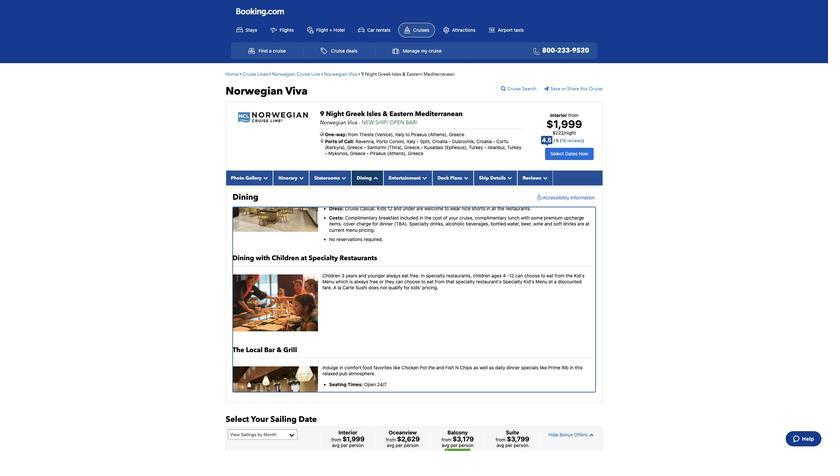 Task type: describe. For each thing, give the bounding box(es) containing it.
0 vertical spatial specialty
[[426, 273, 445, 279]]

cost
[[433, 215, 442, 221]]

airport taxis
[[498, 27, 524, 33]]

wine
[[534, 221, 544, 227]]

avg for $3,179
[[442, 443, 450, 448]]

alcoholic
[[446, 221, 465, 227]]

sailing
[[271, 414, 297, 425]]

in inside complimentary breakfast included in the cost of your cruise, complimentary lunch with some premium upcharge items, cover charge for dinner (tba). specialty drinks, alcoholic beverages, bottled water, beer, wine and soft drinks are at current menu pricing.
[[420, 215, 424, 221]]

/ inside interior from $1,999 $222 / night
[[564, 130, 565, 136]]

• left the istanbul,
[[485, 144, 487, 150]]

way:
[[336, 131, 347, 137]]

children inside children 3 years and younger always eat free. in specialty restaurants, children ages 4 -12 can choose to eat from the kid's menu which is always free or they can choose to eat from that specialty restaurant's specialty kid's menu at a discounted fare. a la carte sushi does not qualify for kids' pricing.
[[323, 273, 341, 279]]

free
[[370, 279, 378, 285]]

itinerary
[[279, 175, 298, 181]]

9 night greek isles & eastern mediterranean
[[361, 71, 455, 77]]

12 inside children 3 years and younger always eat free. in specialty restaurants, children ages 4 -12 can choose to eat from the kid's menu which is always free or they can choose to eat from that specialty restaurant's specialty kid's menu at a discounted fare. a la carte sushi does not qualify for kids' pricing.
[[510, 273, 514, 279]]

person for $1,999
[[349, 443, 364, 448]]

from inside interior from $1,999 $222 / night
[[569, 112, 579, 118]]

• down (kerkyra),
[[325, 150, 327, 156]]

night for 9 night greek isles & eastern mediterranean
[[365, 71, 377, 77]]

qualify
[[389, 285, 403, 291]]

recommended image
[[445, 449, 471, 451]]

restaurants
[[340, 254, 377, 263]]

1 vertical spatial specialty
[[309, 254, 338, 263]]

0 vertical spatial 12
[[388, 206, 393, 211]]

deck
[[438, 175, 449, 181]]

cruise right share
[[589, 86, 603, 92]]

specials
[[522, 365, 539, 370]]

a inside navigation
[[269, 48, 272, 54]]

the down daily
[[498, 391, 505, 397]]

they
[[385, 279, 395, 285]]

corfu (kerkyra), greece
[[325, 138, 509, 150]]

cruise for find a cruise
[[273, 48, 286, 54]]

cruise down times:
[[345, 391, 359, 397]]

isles for 9 night greek isles & eastern mediterranean
[[392, 71, 401, 77]]

cruise right angle right image
[[243, 71, 256, 77]]

0 horizontal spatial at
[[301, 254, 307, 263]]

0 vertical spatial this
[[581, 86, 588, 92]]

norwegian cruise line link
[[272, 71, 320, 77]]

$3,179
[[453, 435, 474, 443]]

breakfast
[[379, 215, 399, 221]]

chevron up image
[[588, 433, 594, 437]]

find a cruise
[[259, 48, 286, 54]]

prime
[[549, 365, 561, 370]]

per for $3,179
[[451, 443, 458, 448]]

1 like from the left
[[393, 365, 401, 370]]

1 vertical spatial with
[[256, 254, 270, 263]]

younger
[[368, 273, 385, 279]]

in right rib in the right of the page
[[570, 365, 574, 370]]

0 vertical spatial or
[[562, 86, 566, 92]]

favorites
[[374, 365, 392, 370]]

2 welcome from the top
[[425, 391, 444, 397]]

2 nice from the top
[[462, 391, 471, 397]]

chicken
[[402, 365, 419, 370]]

the up the complimentary
[[498, 206, 505, 211]]

angle right image
[[240, 72, 241, 76]]

- inside 9 night greek isles & eastern mediterranean norwegian viva - new ship! open bar!
[[359, 119, 361, 126]]

2 vertical spatial are
[[417, 391, 423, 397]]

0 vertical spatial piraeus
[[411, 131, 427, 137]]

norwegian right lines
[[272, 71, 296, 77]]

in up the "pub"
[[340, 365, 343, 370]]

$3,799
[[507, 435, 530, 443]]

• down ravenna, porto corsini, italy • split, croatia • dubrovnik, croatia •
[[421, 144, 423, 150]]

2 wear from the top
[[450, 391, 461, 397]]

taxis
[[514, 27, 524, 33]]

lines
[[257, 71, 268, 77]]

flight + hotel link
[[302, 23, 350, 37]]

complimentary
[[345, 215, 378, 221]]

home link
[[226, 71, 239, 77]]

dining with children at specialty restaurants
[[233, 254, 377, 263]]

find a cruise link
[[241, 44, 293, 57]]

1 vertical spatial kid's
[[524, 279, 535, 285]]

1 horizontal spatial choose
[[525, 273, 540, 279]]

0 vertical spatial kid's
[[574, 273, 585, 279]]

norwegian cruise line image
[[238, 111, 309, 123]]

0 vertical spatial viva
[[349, 71, 357, 77]]

• down santorini
[[367, 150, 369, 156]]

from left that
[[435, 279, 445, 285]]

manage
[[403, 48, 420, 54]]

which
[[336, 279, 348, 285]]

suite
[[506, 430, 520, 436]]

and inside complimentary breakfast included in the cost of your cruise, complimentary lunch with some premium upcharge items, cover charge for dinner (tba). specialty drinks, alcoholic beverages, bottled water, beer, wine and soft drinks are at current menu pricing.
[[545, 221, 553, 227]]

per for $1,999
[[341, 443, 348, 448]]

complimentary
[[475, 215, 507, 221]]

1 casual. from the top
[[360, 206, 376, 211]]

dinner inside indulge in comfort food favorites like chicken pot pie and fish n chips as well as daily dinner specials like prime rib in this relaxed pub atmosphere.
[[507, 365, 520, 370]]

daily
[[496, 365, 506, 370]]

2 as from the left
[[489, 365, 494, 370]]

(kerkyra),
[[325, 144, 346, 150]]

0 horizontal spatial of
[[339, 138, 343, 144]]

person for $2,629
[[404, 443, 419, 448]]

attractions link
[[438, 23, 481, 37]]

• down the ravenna,
[[364, 144, 366, 150]]

angle right image for norwegian cruise line
[[322, 72, 323, 76]]

hide bonus offers link
[[542, 429, 601, 441]]

discounted
[[558, 279, 582, 285]]

norwegian right line
[[324, 71, 348, 77]]

chevron down image for itinerary
[[298, 176, 304, 180]]

0 horizontal spatial always
[[354, 279, 369, 285]]

pricing. inside children 3 years and younger always eat free. in specialty restaurants, children ages 4 -12 can choose to eat from the kid's menu which is always free or they can choose to eat from that specialty restaurant's specialty kid's menu at a discounted fare. a la carte sushi does not qualify for kids' pricing.
[[423, 285, 439, 291]]

select          dates now
[[551, 151, 589, 157]]

offers
[[575, 432, 588, 438]]

pub
[[339, 371, 348, 376]]

greece down ravenna, porto corsini, italy • split, croatia • dubrovnik, croatia •
[[405, 144, 420, 150]]

lunch
[[508, 215, 520, 221]]

2 menu from the left
[[536, 279, 548, 285]]

1 restaurants. from the top
[[506, 206, 532, 211]]

interior
[[339, 430, 358, 436]]

globe image
[[320, 132, 324, 136]]

1 horizontal spatial always
[[387, 273, 401, 279]]

view sailings by month link
[[228, 429, 298, 440]]

dinner inside complimentary breakfast included in the cost of your cruise, complimentary lunch with some premium upcharge items, cover charge for dinner (tba). specialty drinks, alcoholic beverages, bottled water, beer, wine and soft drinks are at current menu pricing.
[[380, 221, 393, 227]]

1 all from the top
[[492, 206, 497, 211]]

cruises
[[414, 27, 430, 33]]

2 vertical spatial 12
[[388, 391, 393, 397]]

premium
[[544, 215, 563, 221]]

$2,629
[[397, 435, 420, 443]]

restaurants,
[[447, 273, 472, 279]]

800-
[[543, 46, 558, 55]]

corsini,
[[389, 138, 406, 144]]

one-way: from trieste (venice), italy to piraeus (athens), greece
[[325, 131, 465, 137]]

0 vertical spatial are
[[417, 206, 423, 211]]

0 vertical spatial (athens),
[[428, 131, 448, 137]]

per for $2,629
[[396, 443, 403, 448]]

2 like from the left
[[540, 365, 547, 370]]

greek for 9 night greek isles & eastern mediterranean norwegian viva - new ship! open bar!
[[346, 109, 365, 118]]

per for $3,799
[[506, 443, 513, 448]]

pie
[[429, 365, 435, 370]]

0 vertical spatial children
[[272, 254, 299, 263]]

& for 9 night greek isles & eastern mediterranean norwegian viva - new ship! open bar!
[[383, 109, 388, 118]]

cruise deals link
[[314, 44, 365, 57]]

1 horizontal spatial eat
[[427, 279, 434, 285]]

1 horizontal spatial italy
[[407, 138, 416, 144]]

chevron down image for plans
[[463, 176, 469, 180]]

reviews
[[523, 175, 542, 181]]

la
[[338, 285, 342, 291]]

specialty inside children 3 years and younger always eat free. in specialty restaurants, children ages 4 -12 can choose to eat from the kid's menu which is always free or they can choose to eat from that specialty restaurant's specialty kid's menu at a discounted fare. a la carte sushi does not qualify for kids' pricing.
[[503, 279, 523, 285]]

angle right image for cruise lines
[[269, 72, 271, 76]]

4.5 / 5 ( 16 reviews )
[[542, 137, 585, 144]]

does
[[369, 285, 379, 291]]

or inside children 3 years and younger always eat free. in specialty restaurants, children ages 4 -12 can choose to eat from the kid's menu which is always free or they can choose to eat from that specialty restaurant's specialty kid's menu at a discounted fare. a la carte sushi does not qualify for kids' pricing.
[[380, 279, 384, 285]]

not
[[380, 285, 387, 291]]

2 dress: from the top
[[329, 391, 344, 397]]

children 3 years and younger always eat free. in specialty restaurants, children ages 4 -12 can choose to eat from the kid's menu which is always free or they can choose to eat from that specialty restaurant's specialty kid's menu at a discounted fare. a la carte sushi does not qualify for kids' pricing.
[[323, 273, 585, 291]]

indulge
[[323, 365, 338, 370]]

• left split, at top right
[[417, 138, 419, 144]]

seating
[[329, 382, 347, 387]]

and up breakfast
[[394, 206, 402, 211]]

save or share this cruise
[[551, 86, 603, 92]]

this inside indulge in comfort food favorites like chicken pot pie and fish n chips as well as daily dinner specials like prime rib in this relaxed pub atmosphere.
[[575, 365, 583, 370]]

from inside balcony from $3,179 avg per person
[[442, 437, 452, 443]]

1 welcome from the top
[[425, 206, 444, 211]]

mediterranean for 9 night greek isles & eastern mediterranean norwegian viva - new ship! open bar!
[[415, 109, 463, 118]]

bottled
[[491, 221, 506, 227]]

children
[[473, 273, 491, 279]]

greece down the ravenna,
[[350, 150, 366, 156]]

piraeus inside santorini (thira), greece • kusadasi (ephesus), turkey • istanbul, turkey • mykonos, greece • piraeus (athens), greece
[[370, 150, 386, 156]]

0 horizontal spatial norwegian viva
[[226, 84, 308, 98]]

charge
[[357, 221, 371, 227]]

person for $3,179
[[459, 443, 474, 448]]

photo gallery
[[231, 175, 262, 181]]

dining for dining with children at specialty restaurants
[[233, 254, 254, 263]]

0 horizontal spatial choose
[[405, 279, 420, 285]]

$222
[[553, 130, 564, 136]]

(thira),
[[388, 144, 403, 150]]

staterooms button
[[309, 171, 352, 185]]

greece down corfu (kerkyra), greece
[[408, 150, 424, 156]]

$1,999 for interior from $1,999 avg per person
[[343, 435, 365, 443]]

beer,
[[522, 221, 532, 227]]

in up the complimentary
[[487, 206, 491, 211]]

800-233-9520
[[543, 46, 590, 55]]

the inside complimentary breakfast included in the cost of your cruise, complimentary lunch with some premium upcharge items, cover charge for dinner (tba). specialty drinks, alcoholic beverages, bottled water, beer, wine and soft drinks are at current menu pricing.
[[425, 215, 432, 221]]

interior from $1,999 avg per person
[[332, 430, 365, 448]]

9 for 9 night greek isles & eastern mediterranean
[[361, 71, 364, 77]]

deals
[[346, 48, 358, 54]]

stays link
[[231, 23, 263, 37]]

car rentals link
[[353, 23, 396, 37]]

0 horizontal spatial &
[[277, 346, 282, 355]]

airport taxis link
[[484, 23, 530, 37]]

car rentals
[[368, 27, 391, 33]]

from up discounted
[[555, 273, 565, 279]]

(ephesus),
[[445, 144, 468, 150]]

mediterranean for 9 night greek isles & eastern mediterranean
[[424, 71, 455, 77]]

and down chicken
[[394, 391, 402, 397]]

0 vertical spatial can
[[516, 273, 523, 279]]

chevron down image for staterooms
[[340, 176, 346, 180]]

wheelchair image
[[536, 194, 543, 201]]



Task type: vqa. For each thing, say whether or not it's contained in the screenshot.
St. inside Charlotte Amalie, St. Thomas
no



Task type: locate. For each thing, give the bounding box(es) containing it.
1 vertical spatial dining
[[233, 192, 259, 203]]

cruise inside dropdown button
[[429, 48, 442, 54]]

chevron down image for gallery
[[262, 176, 268, 180]]

2 chevron down image from the left
[[463, 176, 469, 180]]

fare.
[[323, 285, 332, 291]]

1 vertical spatial &
[[383, 109, 388, 118]]

restaurants. down specials
[[506, 391, 532, 397]]

pricing. inside complimentary breakfast included in the cost of your cruise, complimentary lunch with some premium upcharge items, cover charge for dinner (tba). specialty drinks, alcoholic beverages, bottled water, beer, wine and soft drinks are at current menu pricing.
[[359, 227, 375, 233]]

(
[[560, 138, 562, 143]]

1 horizontal spatial a
[[554, 279, 557, 285]]

0 vertical spatial norwegian viva
[[324, 71, 357, 77]]

1 horizontal spatial isles
[[392, 71, 401, 77]]

santorini (thira), greece • kusadasi (ephesus), turkey • istanbul, turkey • mykonos, greece • piraeus (athens), greece
[[325, 144, 522, 156]]

eastern down manage my cruise dropdown button on the top
[[407, 71, 423, 77]]

choose
[[525, 273, 540, 279], [405, 279, 420, 285]]

interior
[[551, 112, 568, 118]]

per inside suite from $3,799 avg per person
[[506, 443, 513, 448]]

0 vertical spatial eastern
[[407, 71, 423, 77]]

2 vertical spatial dining
[[233, 254, 254, 263]]

4 per from the left
[[506, 443, 513, 448]]

9 for 9 night greek isles & eastern mediterranean norwegian viva - new ship! open bar!
[[320, 109, 324, 118]]

of inside complimentary breakfast included in the cost of your cruise, complimentary lunch with some premium upcharge items, cover charge for dinner (tba). specialty drinks, alcoholic beverages, bottled water, beer, wine and soft drinks are at current menu pricing.
[[443, 215, 448, 221]]

dining for the "dining" dropdown button
[[357, 175, 372, 181]]

balcony
[[448, 430, 468, 436]]

can up qualify
[[396, 279, 404, 285]]

0 horizontal spatial -
[[359, 119, 361, 126]]

$1,999 for interior from $1,999 $222 / night
[[547, 118, 583, 130]]

avg for $3,799
[[497, 443, 504, 448]]

cruise deals
[[331, 48, 358, 54]]

mediterranean down my
[[424, 71, 455, 77]]

1 horizontal spatial (athens),
[[428, 131, 448, 137]]

1 horizontal spatial piraeus
[[411, 131, 427, 137]]

& up 'ship!'
[[383, 109, 388, 118]]

12 down favorites
[[388, 391, 393, 397]]

viva left new
[[348, 119, 358, 126]]

2 restaurants. from the top
[[506, 391, 532, 397]]

chevron down image inside reviews "dropdown button"
[[542, 176, 548, 180]]

croatia up the istanbul,
[[477, 138, 492, 144]]

1 horizontal spatial pricing.
[[423, 285, 439, 291]]

0 vertical spatial &
[[403, 71, 406, 77]]

1 chevron down image from the left
[[262, 176, 268, 180]]

0 vertical spatial night
[[365, 71, 377, 77]]

3
[[342, 273, 345, 279]]

4 chevron down image from the left
[[506, 176, 512, 180]]

chevron down image left 'ship'
[[463, 176, 469, 180]]

no reservations required.
[[329, 236, 383, 242]]

2 chevron down image from the left
[[340, 176, 346, 180]]

800-233-9520 link
[[531, 46, 590, 56]]

kid's
[[574, 273, 585, 279], [524, 279, 535, 285]]

viva down deals
[[349, 71, 357, 77]]

specialty inside complimentary breakfast included in the cost of your cruise, complimentary lunch with some premium upcharge items, cover charge for dinner (tba). specialty drinks, alcoholic beverages, bottled water, beer, wine and soft drinks are at current menu pricing.
[[409, 221, 429, 227]]

now
[[579, 151, 589, 157]]

1 horizontal spatial 9
[[361, 71, 364, 77]]

person for $3,799
[[514, 443, 529, 448]]

chevron down image
[[298, 176, 304, 180], [340, 176, 346, 180], [421, 176, 427, 180], [506, 176, 512, 180]]

from inside oceanview from $2,629 avg per person
[[386, 437, 396, 443]]

casual. up complimentary
[[360, 206, 376, 211]]

(athens), down (thira),
[[387, 150, 407, 156]]

0 vertical spatial nice
[[462, 206, 471, 211]]

wear
[[450, 206, 461, 211], [450, 391, 461, 397]]

chevron down image inside "itinerary" dropdown button
[[298, 176, 304, 180]]

0 vertical spatial welcome
[[425, 206, 444, 211]]

dinner right daily
[[507, 365, 520, 370]]

/ inside 4.5 / 5 ( 16 reviews )
[[554, 138, 555, 143]]

avg inside oceanview from $2,629 avg per person
[[387, 443, 395, 448]]

0 horizontal spatial (athens),
[[387, 150, 407, 156]]

a right find
[[269, 48, 272, 54]]

0 horizontal spatial isles
[[367, 109, 381, 118]]

0 horizontal spatial eat
[[402, 273, 409, 279]]

ravenna, porto corsini, italy • split, croatia • dubrovnik, croatia •
[[356, 138, 495, 144]]

or
[[562, 86, 566, 92], [380, 279, 384, 285]]

one-
[[325, 131, 336, 137]]

1 shorts from the top
[[472, 206, 486, 211]]

suite from $3,799 avg per person
[[496, 430, 530, 448]]

1 menu from the left
[[323, 279, 335, 285]]

a inside children 3 years and younger always eat free. in specialty restaurants, children ages 4 -12 can choose to eat from the kid's menu which is always free or they can choose to eat from that specialty restaurant's specialty kid's menu at a discounted fare. a la carte sushi does not qualify for kids' pricing.
[[554, 279, 557, 285]]

current
[[329, 227, 345, 233]]

0 vertical spatial dress:
[[329, 206, 344, 211]]

the
[[498, 206, 505, 211], [425, 215, 432, 221], [566, 273, 573, 279], [498, 391, 505, 397]]

cruise up complimentary
[[345, 206, 359, 211]]

0 vertical spatial a
[[269, 48, 272, 54]]

per down oceanview
[[396, 443, 403, 448]]

chevron down image for entertainment
[[421, 176, 427, 180]]

1 horizontal spatial specialty
[[456, 279, 475, 285]]

cruise inside travel menu navigation
[[331, 48, 345, 54]]

date
[[299, 414, 317, 425]]

entertainment button
[[384, 171, 433, 185]]

& inside 9 night greek isles & eastern mediterranean norwegian viva - new ship! open bar!
[[383, 109, 388, 118]]

0 horizontal spatial a
[[269, 48, 272, 54]]

from down balcony
[[442, 437, 452, 443]]

1 vertical spatial for
[[404, 285, 410, 291]]

from left the $3,799
[[496, 437, 506, 443]]

for inside children 3 years and younger always eat free. in specialty restaurants, children ages 4 -12 can choose to eat from the kid's menu which is always free or they can choose to eat from that specialty restaurant's specialty kid's menu at a discounted fare. a la carte sushi does not qualify for kids' pricing.
[[404, 285, 410, 291]]

cruise right my
[[429, 48, 442, 54]]

airport
[[498, 27, 513, 33]]

paper plane image
[[545, 86, 551, 91]]

always
[[387, 273, 401, 279], [354, 279, 369, 285]]

cruises link
[[399, 23, 435, 37]]

0 vertical spatial with
[[521, 215, 530, 221]]

0 vertical spatial restaurants.
[[506, 206, 532, 211]]

ship!
[[376, 119, 389, 126]]

0 horizontal spatial like
[[393, 365, 401, 370]]

3 angle right image from the left
[[359, 72, 360, 76]]

1 person from the left
[[349, 443, 364, 448]]

dress: cruise casual. kids 12 and under are welcome to wear nice shorts in all the restaurants.
[[329, 206, 532, 211], [329, 391, 532, 397]]

1 vertical spatial are
[[578, 221, 585, 227]]

chevron down image inside photo gallery dropdown button
[[262, 176, 268, 180]]

dining
[[357, 175, 372, 181], [233, 192, 259, 203], [233, 254, 254, 263]]

specialty down included
[[409, 221, 429, 227]]

night up one-
[[326, 109, 344, 118]]

restaurants. up lunch
[[506, 206, 532, 211]]

1 vertical spatial always
[[354, 279, 369, 285]]

hide bonus offers
[[549, 432, 588, 438]]

dress:
[[329, 206, 344, 211], [329, 391, 344, 397]]

viva inside 9 night greek isles & eastern mediterranean norwegian viva - new ship! open bar!
[[348, 119, 358, 126]]

angle right image right lines
[[269, 72, 271, 76]]

person inside balcony from $3,179 avg per person
[[459, 443, 474, 448]]

3 person from the left
[[459, 443, 474, 448]]

piraeus down santorini
[[370, 150, 386, 156]]

attractions
[[452, 27, 476, 33]]

1 horizontal spatial $1,999
[[547, 118, 583, 130]]

pricing. down 'in'
[[423, 285, 439, 291]]

3 chevron down image from the left
[[542, 176, 548, 180]]

or up the not
[[380, 279, 384, 285]]

free.
[[410, 273, 420, 279]]

interior from $1,999 $222 / night
[[547, 112, 583, 136]]

1 as from the left
[[474, 365, 479, 370]]

for left kids'
[[404, 285, 410, 291]]

corfu
[[497, 138, 509, 144]]

1 angle right image from the left
[[269, 72, 271, 76]]

(athens), inside santorini (thira), greece • kusadasi (ephesus), turkey • istanbul, turkey • mykonos, greece • piraeus (athens), greece
[[387, 150, 407, 156]]

person inside suite from $3,799 avg per person
[[514, 443, 529, 448]]

0 horizontal spatial specialty
[[426, 273, 445, 279]]

angle right image right line
[[322, 72, 323, 76]]

- inside children 3 years and younger always eat free. in specialty restaurants, children ages 4 -12 can choose to eat from the kid's menu which is always free or they can choose to eat from that specialty restaurant's specialty kid's menu at a discounted fare. a la carte sushi does not qualify for kids' pricing.
[[507, 273, 510, 279]]

pot
[[420, 365, 427, 370]]

your
[[251, 414, 269, 425]]

beverages,
[[466, 221, 490, 227]]

$1,999 inside interior from $1,999 avg per person
[[343, 435, 365, 443]]

0 horizontal spatial $1,999
[[343, 435, 365, 443]]

seating times: open 24/7
[[329, 382, 387, 387]]

0 horizontal spatial kid's
[[524, 279, 535, 285]]

0 vertical spatial kids
[[377, 206, 387, 211]]

chevron up image
[[372, 176, 378, 180]]

select for select your sailing date
[[226, 414, 249, 425]]

0 vertical spatial italy
[[396, 131, 405, 137]]

the inside children 3 years and younger always eat free. in specialty restaurants, children ages 4 -12 can choose to eat from the kid's menu which is always free or they can choose to eat from that specialty restaurant's specialty kid's menu at a discounted fare. a la carte sushi does not qualify for kids' pricing.
[[566, 273, 573, 279]]

0 horizontal spatial or
[[380, 279, 384, 285]]

0 vertical spatial choose
[[525, 273, 540, 279]]

in down well
[[487, 391, 491, 397]]

2 horizontal spatial eat
[[547, 273, 554, 279]]

1 vertical spatial specialty
[[456, 279, 475, 285]]

dress: cruise casual. kids 12 and under are welcome to wear nice shorts in all the restaurants. up cost
[[329, 206, 532, 211]]

0 vertical spatial of
[[339, 138, 343, 144]]

night for 9 night greek isles & eastern mediterranean norwegian viva - new ship! open bar!
[[326, 109, 344, 118]]

1 horizontal spatial dinner
[[507, 365, 520, 370]]

3 per from the left
[[451, 443, 458, 448]]

0 horizontal spatial with
[[256, 254, 270, 263]]

welcome up cost
[[425, 206, 444, 211]]

per inside balcony from $3,179 avg per person
[[451, 443, 458, 448]]

0 horizontal spatial as
[[474, 365, 479, 370]]

cruise search
[[508, 86, 537, 92]]

are down pot
[[417, 391, 423, 397]]

ports
[[325, 138, 337, 144]]

menu
[[346, 227, 358, 233]]

search image
[[501, 86, 508, 91]]

1 horizontal spatial select
[[551, 151, 564, 157]]

choose down free.
[[405, 279, 420, 285]]

0 vertical spatial at
[[586, 221, 590, 227]]

norwegian inside 9 night greek isles & eastern mediterranean norwegian viva - new ship! open bar!
[[320, 119, 347, 126]]

0 horizontal spatial /
[[554, 138, 555, 143]]

chips
[[460, 365, 473, 370]]

1 vertical spatial casual.
[[360, 391, 376, 397]]

1 vertical spatial -
[[507, 273, 510, 279]]

(tba).
[[395, 221, 408, 227]]

1 vertical spatial night
[[326, 109, 344, 118]]

angle right image
[[269, 72, 271, 76], [322, 72, 323, 76], [359, 72, 360, 76]]

9
[[361, 71, 364, 77], [320, 109, 324, 118]]

24/7
[[377, 382, 387, 387]]

of right cost
[[443, 215, 448, 221]]

flights link
[[265, 23, 299, 37]]

like left prime
[[540, 365, 547, 370]]

1 vertical spatial or
[[380, 279, 384, 285]]

avg inside suite from $3,799 avg per person
[[497, 443, 504, 448]]

per up recommended image
[[451, 443, 458, 448]]

from down interior
[[332, 437, 341, 443]]

car
[[368, 27, 375, 33]]

9 night greek isles & eastern mediterranean norwegian viva - new ship! open bar!
[[320, 109, 463, 126]]

from inside suite from $3,799 avg per person
[[496, 437, 506, 443]]

1 vertical spatial viva
[[286, 84, 308, 98]]

chevron down image
[[262, 176, 268, 180], [463, 176, 469, 180], [542, 176, 548, 180]]

for right charge
[[373, 221, 379, 227]]

share
[[568, 86, 580, 92]]

1 vertical spatial eastern
[[390, 109, 414, 118]]

0 vertical spatial greek
[[378, 71, 391, 77]]

chevron down image inside entertainment dropdown button
[[421, 176, 427, 180]]

0 vertical spatial casual.
[[360, 206, 376, 211]]

1 nice from the top
[[462, 206, 471, 211]]

greek inside 9 night greek isles & eastern mediterranean norwegian viva - new ship! open bar!
[[346, 109, 365, 118]]

1 vertical spatial shorts
[[472, 391, 486, 397]]

booking.com home image
[[236, 8, 284, 16]]

items,
[[329, 221, 342, 227]]

this right rib in the right of the page
[[575, 365, 583, 370]]

italy right corsini,
[[407, 138, 416, 144]]

cruise left line
[[297, 71, 310, 77]]

0 vertical spatial select
[[551, 151, 564, 157]]

0 vertical spatial all
[[492, 206, 497, 211]]

1 croatia from the left
[[433, 138, 448, 144]]

details
[[491, 175, 506, 181]]

nice up cruise,
[[462, 206, 471, 211]]

1 vertical spatial /
[[554, 138, 555, 143]]

2 cruise from the left
[[429, 48, 442, 54]]

oceanview
[[389, 430, 417, 436]]

& down manage
[[403, 71, 406, 77]]

0 vertical spatial dining
[[357, 175, 372, 181]]

travel menu navigation
[[231, 42, 598, 59]]

1 vertical spatial pricing.
[[423, 285, 439, 291]]

1 horizontal spatial &
[[383, 109, 388, 118]]

chevron down image left reviews on the top right of page
[[506, 176, 512, 180]]

0 vertical spatial $1,999
[[547, 118, 583, 130]]

dining inside dropdown button
[[357, 175, 372, 181]]

4
[[503, 273, 506, 279]]

person inside oceanview from $2,629 avg per person
[[404, 443, 419, 448]]

2 under from the top
[[403, 391, 415, 397]]

avg inside balcony from $3,179 avg per person
[[442, 443, 450, 448]]

from
[[569, 112, 579, 118], [348, 131, 358, 137], [555, 273, 565, 279], [435, 279, 445, 285], [332, 437, 341, 443], [386, 437, 396, 443], [442, 437, 452, 443], [496, 437, 506, 443]]

/ left the 5 in the top of the page
[[554, 138, 555, 143]]

avg for $2,629
[[387, 443, 395, 448]]

carte
[[343, 285, 355, 291]]

2 avg from the left
[[387, 443, 395, 448]]

0 vertical spatial dinner
[[380, 221, 393, 227]]

with inside complimentary breakfast included in the cost of your cruise, complimentary lunch with some premium upcharge items, cover charge for dinner (tba). specialty drinks, alcoholic beverages, bottled water, beer, wine and soft drinks are at current menu pricing.
[[521, 215, 530, 221]]

9 inside 9 night greek isles & eastern mediterranean norwegian viva - new ship! open bar!
[[320, 109, 324, 118]]

included
[[400, 215, 419, 221]]

1 per from the left
[[341, 443, 348, 448]]

sushi
[[356, 285, 367, 291]]

cruise right find
[[273, 48, 286, 54]]

eastern for 9 night greek isles & eastern mediterranean norwegian viva - new ship! open bar!
[[390, 109, 414, 118]]

chevron down image left the staterooms
[[298, 176, 304, 180]]

under up included
[[403, 206, 415, 211]]

1 horizontal spatial like
[[540, 365, 547, 370]]

avg left the $3,799
[[497, 443, 504, 448]]

some
[[531, 215, 543, 221]]

2 dress: cruise casual. kids 12 and under are welcome to wear nice shorts in all the restaurants. from the top
[[329, 391, 532, 397]]

indulge in comfort food favorites like chicken pot pie and fish n chips as well as daily dinner specials like prime rib in this relaxed pub atmosphere.
[[323, 365, 583, 376]]

person down suite
[[514, 443, 529, 448]]

or right save
[[562, 86, 566, 92]]

and inside indulge in comfort food favorites like chicken pot pie and fish n chips as well as daily dinner specials like prime rib in this relaxed pub atmosphere.
[[436, 365, 444, 370]]

shorts up cruise,
[[472, 206, 486, 211]]

0 vertical spatial under
[[403, 206, 415, 211]]

greece up dubrovnik,
[[449, 131, 465, 137]]

1 cruise from the left
[[273, 48, 286, 54]]

1 vertical spatial norwegian viva
[[226, 84, 308, 98]]

avg down interior
[[332, 443, 340, 448]]

isles down travel menu navigation
[[392, 71, 401, 77]]

flight + hotel
[[316, 27, 345, 33]]

3 avg from the left
[[442, 443, 450, 448]]

avg inside interior from $1,999 avg per person
[[332, 443, 340, 448]]

all up the complimentary
[[492, 206, 497, 211]]

isles for 9 night greek isles & eastern mediterranean norwegian viva - new ship! open bar!
[[367, 109, 381, 118]]

ravenna,
[[356, 138, 375, 144]]

chevron down image inside deck plans dropdown button
[[463, 176, 469, 180]]

avg up recommended image
[[442, 443, 450, 448]]

1 wear from the top
[[450, 206, 461, 211]]

2 casual. from the top
[[360, 391, 376, 397]]

norwegian down cruise lines
[[226, 84, 283, 98]]

kids down 24/7 at bottom
[[377, 391, 387, 397]]

1 vertical spatial mediterranean
[[415, 109, 463, 118]]

nice down chips
[[462, 391, 471, 397]]

pricing. down charge
[[359, 227, 375, 233]]

angle right image for norwegian viva
[[359, 72, 360, 76]]

2 person from the left
[[404, 443, 419, 448]]

0 vertical spatial for
[[373, 221, 379, 227]]

oceanview from $2,629 avg per person
[[386, 430, 420, 448]]

for inside complimentary breakfast included in the cost of your cruise, complimentary lunch with some premium upcharge items, cover charge for dinner (tba). specialty drinks, alcoholic beverages, bottled water, beer, wine and soft drinks are at current menu pricing.
[[373, 221, 379, 227]]

gallery
[[246, 175, 262, 181]]

norwegian viva down lines
[[226, 84, 308, 98]]

call:
[[344, 138, 355, 144]]

chevron down image inside ship details dropdown button
[[506, 176, 512, 180]]

eastern up the open
[[390, 109, 414, 118]]

accessibility information
[[543, 195, 595, 200]]

piraeus
[[411, 131, 427, 137], [370, 150, 386, 156]]

norwegian cruise line
[[272, 71, 320, 77]]

1 vertical spatial of
[[443, 215, 448, 221]]

1 kids from the top
[[377, 206, 387, 211]]

2 all from the top
[[492, 391, 497, 397]]

at inside children 3 years and younger always eat free. in specialty restaurants, children ages 4 -12 can choose to eat from the kid's menu which is always free or they can choose to eat from that specialty restaurant's specialty kid's menu at a discounted fare. a la carte sushi does not qualify for kids' pricing.
[[549, 279, 553, 285]]

and right the pie at bottom right
[[436, 365, 444, 370]]

select for select          dates now
[[551, 151, 564, 157]]

upcharge
[[564, 215, 584, 221]]

2 kids from the top
[[377, 391, 387, 397]]

from up call: at top
[[348, 131, 358, 137]]

balcony from $3,179 avg per person
[[442, 430, 474, 448]]

turkey down corfu
[[508, 144, 522, 150]]

chevron down image for ship details
[[506, 176, 512, 180]]

person inside interior from $1,999 avg per person
[[349, 443, 364, 448]]

2 per from the left
[[396, 443, 403, 448]]

staterooms
[[315, 175, 340, 181]]

map marker image
[[321, 139, 324, 143]]

flight
[[316, 27, 328, 33]]

& right bar
[[277, 346, 282, 355]]

line
[[311, 71, 320, 77]]

2 turkey from the left
[[508, 144, 522, 150]]

per inside interior from $1,999 avg per person
[[341, 443, 348, 448]]

information
[[571, 195, 595, 200]]

like
[[393, 365, 401, 370], [540, 365, 547, 370]]

1 horizontal spatial norwegian viva
[[324, 71, 357, 77]]

1 avg from the left
[[332, 443, 340, 448]]

mediterranean inside 9 night greek isles & eastern mediterranean norwegian viva - new ship! open bar!
[[415, 109, 463, 118]]

1 vertical spatial 12
[[510, 273, 514, 279]]

0 horizontal spatial piraeus
[[370, 150, 386, 156]]

1 dress: cruise casual. kids 12 and under are welcome to wear nice shorts in all the restaurants. from the top
[[329, 206, 532, 211]]

1 vertical spatial can
[[396, 279, 404, 285]]

eastern inside 9 night greek isles & eastern mediterranean norwegian viva - new ship! open bar!
[[390, 109, 414, 118]]

0 horizontal spatial chevron down image
[[262, 176, 268, 180]]

this
[[581, 86, 588, 92], [575, 365, 583, 370]]

as right well
[[489, 365, 494, 370]]

at inside complimentary breakfast included in the cost of your cruise, complimentary lunch with some premium upcharge items, cover charge for dinner (tba). specialty drinks, alcoholic beverages, bottled water, beer, wine and soft drinks are at current menu pricing.
[[586, 221, 590, 227]]

and inside children 3 years and younger always eat free. in specialty restaurants, children ages 4 -12 can choose to eat from the kid's menu which is always free or they can choose to eat from that specialty restaurant's specialty kid's menu at a discounted fare. a la carte sushi does not qualify for kids' pricing.
[[359, 273, 367, 279]]

dinner down breakfast
[[380, 221, 393, 227]]

1 vertical spatial welcome
[[425, 391, 444, 397]]

0 vertical spatial 9
[[361, 71, 364, 77]]

per inside oceanview from $2,629 avg per person
[[396, 443, 403, 448]]

cruise for manage my cruise
[[429, 48, 442, 54]]

welcome down the pie at bottom right
[[425, 391, 444, 397]]

2 angle right image from the left
[[322, 72, 323, 76]]

1 chevron down image from the left
[[298, 176, 304, 180]]

reviews button
[[518, 171, 553, 185]]

avg for $1,999
[[332, 443, 340, 448]]

1 vertical spatial all
[[492, 391, 497, 397]]

deck plans
[[438, 175, 463, 181]]

4 avg from the left
[[497, 443, 504, 448]]

ages
[[492, 273, 502, 279]]

233-
[[558, 46, 573, 55]]

& for 9 night greek isles & eastern mediterranean
[[403, 71, 406, 77]]

this right share
[[581, 86, 588, 92]]

- right 4
[[507, 273, 510, 279]]

isles inside 9 night greek isles & eastern mediterranean norwegian viva - new ship! open bar!
[[367, 109, 381, 118]]

1 horizontal spatial menu
[[536, 279, 548, 285]]

• up (ephesus),
[[449, 138, 451, 144]]

person down interior
[[349, 443, 364, 448]]

croatia up kusadasi at top
[[433, 138, 448, 144]]

search
[[522, 86, 537, 92]]

1 vertical spatial select
[[226, 414, 249, 425]]

3 chevron down image from the left
[[421, 176, 427, 180]]

cruise left search
[[508, 86, 521, 92]]

9 right norwegian viva link
[[361, 71, 364, 77]]

2 croatia from the left
[[477, 138, 492, 144]]

eastern for 9 night greek isles & eastern mediterranean
[[407, 71, 423, 77]]

2 horizontal spatial chevron down image
[[542, 176, 548, 180]]

1 dress: from the top
[[329, 206, 344, 211]]

1 under from the top
[[403, 206, 415, 211]]

1 turkey from the left
[[469, 144, 483, 150]]

0 horizontal spatial pricing.
[[359, 227, 375, 233]]

/ up 4.5 / 5 ( 16 reviews )
[[564, 130, 565, 136]]

1 horizontal spatial -
[[507, 273, 510, 279]]

cruise lines link
[[243, 71, 268, 77]]

from inside interior from $1,999 avg per person
[[332, 437, 341, 443]]

norwegian viva main content
[[222, 66, 606, 451]]

0 vertical spatial always
[[387, 273, 401, 279]]

1 horizontal spatial greek
[[378, 71, 391, 77]]

greek for 9 night greek isles & eastern mediterranean
[[378, 71, 391, 77]]

stays
[[246, 27, 257, 33]]

night inside 9 night greek isles & eastern mediterranean norwegian viva - new ship! open bar!
[[326, 109, 344, 118]]

reviews
[[568, 138, 583, 143]]

0 vertical spatial dress: cruise casual. kids 12 and under are welcome to wear nice shorts in all the restaurants.
[[329, 206, 532, 211]]

0 horizontal spatial night
[[326, 109, 344, 118]]

can right 4
[[516, 273, 523, 279]]

always up the they
[[387, 273, 401, 279]]

avg down oceanview
[[387, 443, 395, 448]]

1 vertical spatial under
[[403, 391, 415, 397]]

• up the istanbul,
[[493, 138, 495, 144]]

1 vertical spatial choose
[[405, 279, 420, 285]]

the up discounted
[[566, 273, 573, 279]]

dress: cruise casual. kids 12 and under are welcome to wear nice shorts in all the restaurants. down the pie at bottom right
[[329, 391, 532, 397]]

chevron down image inside the staterooms "dropdown button"
[[340, 176, 346, 180]]

0 horizontal spatial children
[[272, 254, 299, 263]]

cruise left deals
[[331, 48, 345, 54]]

always up sushi
[[354, 279, 369, 285]]

wear down indulge in comfort food favorites like chicken pot pie and fish n chips as well as daily dinner specials like prime rib in this relaxed pub atmosphere.
[[450, 391, 461, 397]]

local
[[246, 346, 263, 355]]

are inside complimentary breakfast included in the cost of your cruise, complimentary lunch with some premium upcharge items, cover charge for dinner (tba). specialty drinks, alcoholic beverages, bottled water, beer, wine and soft drinks are at current menu pricing.
[[578, 221, 585, 227]]

1 vertical spatial restaurants.
[[506, 391, 532, 397]]

greece inside corfu (kerkyra), greece
[[347, 144, 363, 150]]

and right years
[[359, 273, 367, 279]]

4 person from the left
[[514, 443, 529, 448]]

dress: down seating
[[329, 391, 344, 397]]

2 shorts from the top
[[472, 391, 486, 397]]

bar
[[264, 346, 275, 355]]

0 horizontal spatial angle right image
[[269, 72, 271, 76]]



